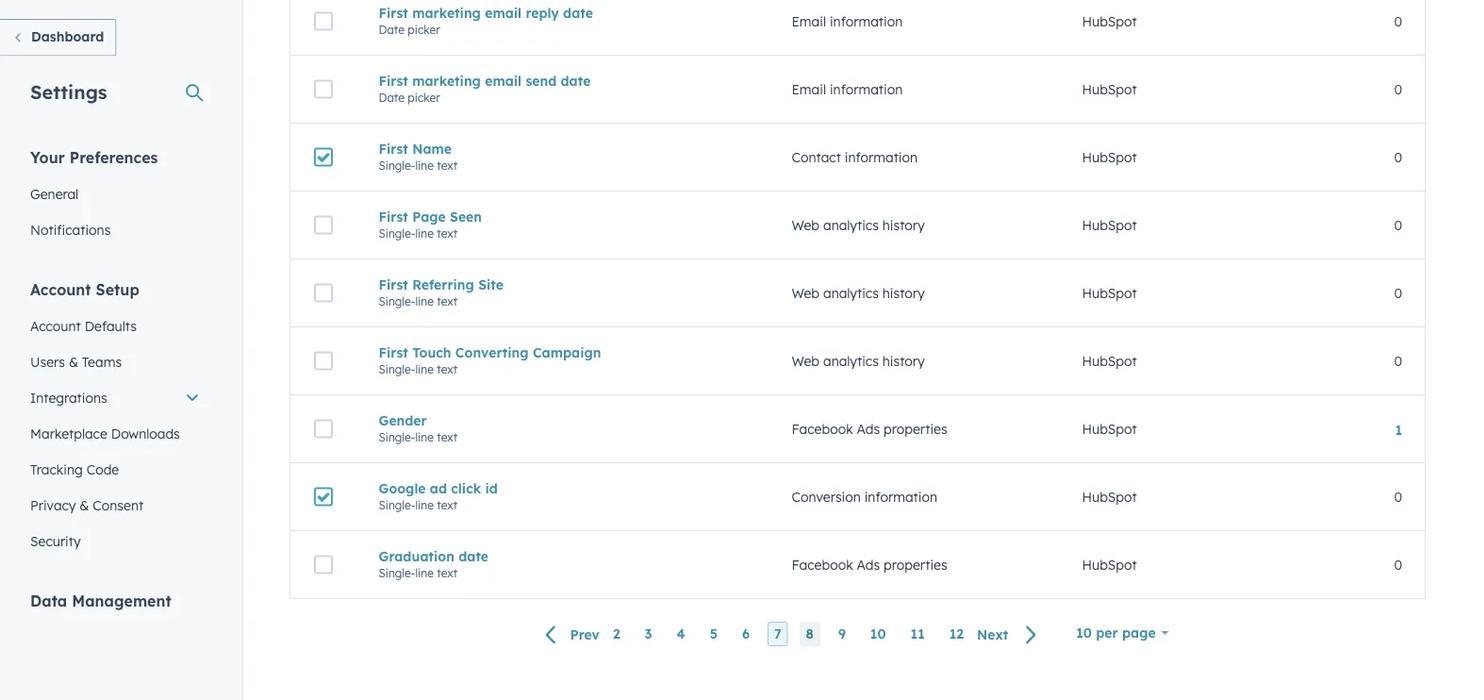 Task type: describe. For each thing, give the bounding box(es) containing it.
account defaults
[[30, 317, 137, 334]]

graduation
[[379, 548, 455, 565]]

web for first referring site
[[792, 285, 820, 302]]

google ad click id single-line text
[[379, 480, 498, 513]]

history for first referring site
[[883, 285, 925, 302]]

1
[[1396, 422, 1403, 438]]

0 for google ad click id
[[1395, 489, 1403, 505]]

first for first name
[[379, 141, 408, 157]]

email for reply
[[485, 5, 522, 21]]

information for first marketing email send date
[[830, 81, 903, 98]]

code
[[87, 461, 119, 477]]

single- inside first page seen single-line text
[[379, 227, 416, 241]]

text inside graduation date single-line text
[[437, 566, 458, 581]]

preferences
[[70, 148, 158, 167]]

privacy & consent
[[30, 497, 144, 513]]

line inside the first name single-line text
[[416, 159, 434, 173]]

properties for gender
[[884, 421, 948, 438]]

text inside google ad click id single-line text
[[437, 498, 458, 513]]

& for users
[[69, 353, 78, 370]]

0 for first referring site
[[1395, 285, 1403, 302]]

first marketing email send date button
[[379, 73, 747, 89]]

11
[[911, 626, 925, 643]]

general link
[[19, 176, 211, 212]]

privacy & consent link
[[19, 487, 211, 523]]

analytics for first referring site
[[824, 285, 879, 302]]

hubspot for first name
[[1083, 149, 1138, 166]]

integrations
[[30, 389, 107, 406]]

next button
[[971, 623, 1049, 647]]

seen
[[450, 209, 482, 225]]

date for first marketing email send date
[[561, 73, 591, 89]]

page
[[412, 209, 446, 225]]

gender single-line text
[[379, 413, 458, 445]]

0 for first name
[[1395, 149, 1403, 166]]

line inside first referring site single-line text
[[416, 295, 434, 309]]

first marketing email reply date button
[[379, 5, 747, 21]]

10 button
[[864, 622, 893, 647]]

consent
[[93, 497, 144, 513]]

gender button
[[379, 413, 747, 429]]

0 for first page seen
[[1395, 217, 1403, 234]]

first page seen button
[[379, 209, 747, 225]]

hubspot for first touch converting campaign
[[1083, 353, 1138, 370]]

first page seen single-line text
[[379, 209, 482, 241]]

security link
[[19, 523, 211, 559]]

next
[[978, 626, 1009, 643]]

converting
[[456, 345, 529, 361]]

first referring site button
[[379, 277, 747, 293]]

line inside "first touch converting campaign single-line text"
[[416, 363, 434, 377]]

history for first touch converting campaign
[[883, 353, 925, 370]]

security
[[30, 533, 81, 549]]

first touch converting campaign single-line text
[[379, 345, 601, 377]]

first for first touch converting campaign
[[379, 345, 408, 361]]

11 button
[[904, 622, 932, 647]]

3
[[645, 626, 653, 643]]

first for first marketing email send date
[[379, 73, 408, 89]]

google
[[379, 480, 426, 497]]

marketplace downloads
[[30, 425, 180, 442]]

marketing for first marketing email send date
[[412, 73, 481, 89]]

information for first marketing email reply date
[[830, 13, 903, 30]]

6 button
[[736, 622, 757, 647]]

date for first marketing email send date
[[379, 91, 405, 105]]

dashboard link
[[0, 19, 116, 56]]

touch
[[412, 345, 452, 361]]

page
[[1123, 625, 1156, 642]]

hubspot for first page seen
[[1083, 217, 1138, 234]]

0 for first marketing email send date
[[1395, 81, 1403, 98]]

data management
[[30, 591, 171, 610]]

single- inside google ad click id single-line text
[[379, 498, 416, 513]]

4
[[677, 626, 686, 643]]

hubspot for first marketing email reply date
[[1083, 13, 1138, 30]]

web for first touch converting campaign
[[792, 353, 820, 370]]

graduation date button
[[379, 548, 747, 565]]

web analytics history for first referring site
[[792, 285, 925, 302]]

text inside the first name single-line text
[[437, 159, 458, 173]]

line inside 'gender single-line text'
[[416, 430, 434, 445]]

conversion information
[[792, 489, 938, 505]]

privacy
[[30, 497, 76, 513]]

10 per page button
[[1065, 615, 1182, 652]]

management
[[72, 591, 171, 610]]

line inside first page seen single-line text
[[416, 227, 434, 241]]

date inside graduation date single-line text
[[459, 548, 489, 565]]

tracking
[[30, 461, 83, 477]]

ads for gender
[[857, 421, 880, 438]]

referring
[[412, 277, 474, 293]]

name
[[412, 141, 452, 157]]

dashboard
[[31, 28, 104, 45]]

account setup
[[30, 280, 139, 299]]

reply
[[526, 5, 559, 21]]

single- inside 'gender single-line text'
[[379, 430, 416, 445]]

9
[[839, 626, 846, 643]]

single- inside graduation date single-line text
[[379, 566, 416, 581]]

email for first marketing email send date
[[792, 81, 827, 98]]

web analytics history for first touch converting campaign
[[792, 353, 925, 370]]

12 button
[[943, 622, 971, 647]]

first for first referring site
[[379, 277, 408, 293]]

7 button
[[768, 622, 788, 647]]

send
[[526, 73, 557, 89]]

account for account defaults
[[30, 317, 81, 334]]

first for first page seen
[[379, 209, 408, 225]]

properties for graduation date
[[884, 557, 948, 573]]

6
[[742, 626, 750, 643]]

email for first marketing email reply date
[[792, 13, 827, 30]]

3 button
[[638, 622, 659, 647]]

site
[[479, 277, 504, 293]]

users & teams
[[30, 353, 122, 370]]

setup
[[96, 280, 139, 299]]

text inside first page seen single-line text
[[437, 227, 458, 241]]

8 button
[[800, 622, 821, 647]]

web for first page seen
[[792, 217, 820, 234]]

tracking code link
[[19, 451, 211, 487]]



Task type: vqa. For each thing, say whether or not it's contained in the screenshot.
Seen
yes



Task type: locate. For each thing, give the bounding box(es) containing it.
1 button
[[1396, 422, 1403, 438]]

data
[[30, 591, 67, 610]]

date right graduation
[[459, 548, 489, 565]]

7 single- from the top
[[379, 566, 416, 581]]

your preferences
[[30, 148, 158, 167]]

1 web from the top
[[792, 217, 820, 234]]

marketing inside first marketing email send date date picker
[[412, 73, 481, 89]]

0 for first touch converting campaign
[[1395, 353, 1403, 370]]

information for google ad click id
[[865, 489, 938, 505]]

first inside first page seen single-line text
[[379, 209, 408, 225]]

prev
[[570, 626, 600, 643]]

date
[[379, 23, 405, 37], [379, 91, 405, 105]]

2 history from the top
[[883, 285, 925, 302]]

first marketing email reply date date picker
[[379, 5, 593, 37]]

email inside first marketing email send date date picker
[[485, 73, 522, 89]]

date inside first marketing email reply date date picker
[[563, 5, 593, 21]]

facebook ads properties for graduation date
[[792, 557, 948, 573]]

0 for first marketing email reply date
[[1395, 13, 1403, 30]]

10 right the '9'
[[871, 626, 887, 643]]

first
[[379, 5, 408, 21], [379, 73, 408, 89], [379, 141, 408, 157], [379, 209, 408, 225], [379, 277, 408, 293], [379, 345, 408, 361]]

1 vertical spatial web
[[792, 285, 820, 302]]

2 picker from the top
[[408, 91, 440, 105]]

1 email from the top
[[485, 5, 522, 21]]

2 0 from the top
[[1395, 81, 1403, 98]]

date for first marketing email reply date
[[379, 23, 405, 37]]

properties
[[884, 421, 948, 438], [884, 557, 948, 573]]

6 line from the top
[[416, 498, 434, 513]]

integrations button
[[19, 380, 211, 416]]

ads
[[857, 421, 880, 438], [857, 557, 880, 573]]

line down gender
[[416, 430, 434, 445]]

facebook up conversion
[[792, 421, 854, 438]]

text down graduation
[[437, 566, 458, 581]]

information
[[830, 13, 903, 30], [830, 81, 903, 98], [845, 149, 918, 166], [865, 489, 938, 505]]

5 text from the top
[[437, 430, 458, 445]]

1 vertical spatial email
[[792, 81, 827, 98]]

ads down conversion information at right
[[857, 557, 880, 573]]

facebook
[[792, 421, 854, 438], [792, 557, 854, 573]]

line down referring
[[416, 295, 434, 309]]

7
[[775, 626, 782, 643]]

line down name
[[416, 159, 434, 173]]

notifications link
[[19, 212, 211, 248]]

hubspot for gender
[[1083, 421, 1138, 438]]

0 vertical spatial date
[[563, 5, 593, 21]]

1 web analytics history from the top
[[792, 217, 925, 234]]

email
[[792, 13, 827, 30], [792, 81, 827, 98]]

2 vertical spatial history
[[883, 353, 925, 370]]

0 vertical spatial marketing
[[412, 5, 481, 21]]

3 hubspot from the top
[[1083, 149, 1138, 166]]

account for account setup
[[30, 280, 91, 299]]

defaults
[[85, 317, 137, 334]]

9 hubspot from the top
[[1083, 557, 1138, 573]]

facebook ads properties down conversion information at right
[[792, 557, 948, 573]]

web analytics history for first page seen
[[792, 217, 925, 234]]

1 vertical spatial analytics
[[824, 285, 879, 302]]

text down name
[[437, 159, 458, 173]]

per
[[1097, 625, 1119, 642]]

settings
[[30, 80, 107, 103]]

2 email information from the top
[[792, 81, 903, 98]]

1 line from the top
[[416, 159, 434, 173]]

1 ads from the top
[[857, 421, 880, 438]]

3 first from the top
[[379, 141, 408, 157]]

hubspot for graduation date
[[1083, 557, 1138, 573]]

first marketing email send date date picker
[[379, 73, 591, 105]]

id
[[485, 480, 498, 497]]

2 facebook ads properties from the top
[[792, 557, 948, 573]]

line down graduation
[[416, 566, 434, 581]]

0 vertical spatial analytics
[[824, 217, 879, 234]]

0 vertical spatial email information
[[792, 13, 903, 30]]

line inside graduation date single-line text
[[416, 566, 434, 581]]

1 horizontal spatial 10
[[1077, 625, 1093, 642]]

general
[[30, 185, 79, 202]]

1 vertical spatial properties
[[884, 557, 948, 573]]

8 hubspot from the top
[[1083, 489, 1138, 505]]

3 web from the top
[[792, 353, 820, 370]]

1 0 from the top
[[1395, 13, 1403, 30]]

line inside google ad click id single-line text
[[416, 498, 434, 513]]

4 first from the top
[[379, 209, 408, 225]]

2 web analytics history from the top
[[792, 285, 925, 302]]

1 picker from the top
[[408, 23, 440, 37]]

8
[[806, 626, 814, 643]]

2 vertical spatial analytics
[[824, 353, 879, 370]]

6 single- from the top
[[379, 498, 416, 513]]

marketing for first marketing email reply date
[[412, 5, 481, 21]]

0 vertical spatial date
[[379, 23, 405, 37]]

picker up name
[[408, 91, 440, 105]]

2 hubspot from the top
[[1083, 81, 1138, 98]]

2 button
[[607, 622, 627, 647]]

ads for graduation date
[[857, 557, 880, 573]]

0 vertical spatial web analytics history
[[792, 217, 925, 234]]

0 for graduation date
[[1395, 557, 1403, 573]]

1 history from the top
[[883, 217, 925, 234]]

5 button
[[704, 622, 725, 647]]

marketing
[[412, 5, 481, 21], [412, 73, 481, 89]]

2 account from the top
[[30, 317, 81, 334]]

6 text from the top
[[437, 498, 458, 513]]

4 hubspot from the top
[[1083, 217, 1138, 234]]

5 0 from the top
[[1395, 285, 1403, 302]]

1 email information from the top
[[792, 13, 903, 30]]

account up the account defaults
[[30, 280, 91, 299]]

date inside first marketing email reply date date picker
[[379, 23, 405, 37]]

& right users
[[69, 353, 78, 370]]

single- down gender
[[379, 430, 416, 445]]

10 left per
[[1077, 625, 1093, 642]]

2 web from the top
[[792, 285, 820, 302]]

3 history from the top
[[883, 353, 925, 370]]

single- down page
[[379, 227, 416, 241]]

properties up 11
[[884, 557, 948, 573]]

7 0 from the top
[[1395, 489, 1403, 505]]

1 vertical spatial facebook ads properties
[[792, 557, 948, 573]]

single- down graduation
[[379, 566, 416, 581]]

picker for first marketing email reply date
[[408, 23, 440, 37]]

campaign
[[533, 345, 601, 361]]

text inside 'gender single-line text'
[[437, 430, 458, 445]]

0 vertical spatial email
[[792, 13, 827, 30]]

text inside first referring site single-line text
[[437, 295, 458, 309]]

0 vertical spatial account
[[30, 280, 91, 299]]

1 vertical spatial picker
[[408, 91, 440, 105]]

4 text from the top
[[437, 363, 458, 377]]

6 0 from the top
[[1395, 353, 1403, 370]]

marketing up first marketing email send date date picker
[[412, 5, 481, 21]]

ads up conversion information at right
[[857, 421, 880, 438]]

first name single-line text
[[379, 141, 458, 173]]

7 hubspot from the top
[[1083, 421, 1138, 438]]

account setup element
[[19, 279, 211, 559]]

first inside first marketing email send date date picker
[[379, 73, 408, 89]]

1 single- from the top
[[379, 159, 416, 173]]

10 per page
[[1077, 625, 1156, 642]]

2 vertical spatial web analytics history
[[792, 353, 925, 370]]

facebook ads properties up conversion information at right
[[792, 421, 948, 438]]

tab panel containing first marketing email reply date
[[275, 0, 1442, 668]]

email left reply
[[485, 5, 522, 21]]

1 facebook ads properties from the top
[[792, 421, 948, 438]]

2 email from the top
[[485, 73, 522, 89]]

gender
[[379, 413, 427, 429]]

1 first from the top
[[379, 5, 408, 21]]

notifications
[[30, 221, 111, 238]]

single- down touch on the left
[[379, 363, 416, 377]]

3 0 from the top
[[1395, 149, 1403, 166]]

& right privacy
[[80, 497, 89, 513]]

2 ads from the top
[[857, 557, 880, 573]]

8 0 from the top
[[1395, 557, 1403, 573]]

0 vertical spatial history
[[883, 217, 925, 234]]

text
[[437, 159, 458, 173], [437, 227, 458, 241], [437, 295, 458, 309], [437, 363, 458, 377], [437, 430, 458, 445], [437, 498, 458, 513], [437, 566, 458, 581]]

first inside first marketing email reply date date picker
[[379, 5, 408, 21]]

1 marketing from the top
[[412, 5, 481, 21]]

single- inside first referring site single-line text
[[379, 295, 416, 309]]

0 horizontal spatial &
[[69, 353, 78, 370]]

1 horizontal spatial &
[[80, 497, 89, 513]]

account defaults link
[[19, 308, 211, 344]]

2 vertical spatial date
[[459, 548, 489, 565]]

single- inside "first touch converting campaign single-line text"
[[379, 363, 416, 377]]

10 for 10
[[871, 626, 887, 643]]

date right send
[[561, 73, 591, 89]]

1 facebook from the top
[[792, 421, 854, 438]]

1 vertical spatial facebook
[[792, 557, 854, 573]]

5 single- from the top
[[379, 430, 416, 445]]

first inside the first name single-line text
[[379, 141, 408, 157]]

1 vertical spatial marketing
[[412, 73, 481, 89]]

3 web analytics history from the top
[[792, 353, 925, 370]]

click
[[451, 480, 481, 497]]

2 facebook from the top
[[792, 557, 854, 573]]

2
[[613, 626, 620, 643]]

2 marketing from the top
[[412, 73, 481, 89]]

pagination navigation
[[535, 622, 1049, 647]]

account up users
[[30, 317, 81, 334]]

facebook ads properties for gender
[[792, 421, 948, 438]]

email information for first marketing email reply date
[[792, 13, 903, 30]]

first for first marketing email reply date
[[379, 5, 408, 21]]

email inside first marketing email reply date date picker
[[485, 5, 522, 21]]

2 email from the top
[[792, 81, 827, 98]]

1 account from the top
[[30, 280, 91, 299]]

single- inside the first name single-line text
[[379, 159, 416, 173]]

email information
[[792, 13, 903, 30], [792, 81, 903, 98]]

analytics for first touch converting campaign
[[824, 353, 879, 370]]

3 text from the top
[[437, 295, 458, 309]]

contact
[[792, 149, 841, 166]]

2 date from the top
[[379, 91, 405, 105]]

contact information
[[792, 149, 918, 166]]

hubspot
[[1083, 13, 1138, 30], [1083, 81, 1138, 98], [1083, 149, 1138, 166], [1083, 217, 1138, 234], [1083, 285, 1138, 302], [1083, 353, 1138, 370], [1083, 421, 1138, 438], [1083, 489, 1138, 505], [1083, 557, 1138, 573]]

analytics for first page seen
[[824, 217, 879, 234]]

3 single- from the top
[[379, 295, 416, 309]]

1 vertical spatial email information
[[792, 81, 903, 98]]

4 0 from the top
[[1395, 217, 1403, 234]]

0 vertical spatial facebook
[[792, 421, 854, 438]]

0 vertical spatial facebook ads properties
[[792, 421, 948, 438]]

5 first from the top
[[379, 277, 408, 293]]

properties up conversion information at right
[[884, 421, 948, 438]]

1 hubspot from the top
[[1083, 13, 1138, 30]]

facebook ads properties
[[792, 421, 948, 438], [792, 557, 948, 573]]

10 for 10 per page
[[1077, 625, 1093, 642]]

7 text from the top
[[437, 566, 458, 581]]

& for privacy
[[80, 497, 89, 513]]

google ad click id button
[[379, 480, 747, 497]]

single- down referring
[[379, 295, 416, 309]]

1 vertical spatial email
[[485, 73, 522, 89]]

single- down name
[[379, 159, 416, 173]]

1 vertical spatial history
[[883, 285, 925, 302]]

date right reply
[[563, 5, 593, 21]]

text down touch on the left
[[437, 363, 458, 377]]

marketplace downloads link
[[19, 416, 211, 451]]

marketing up name
[[412, 73, 481, 89]]

0 vertical spatial web
[[792, 217, 820, 234]]

email information for first marketing email send date
[[792, 81, 903, 98]]

email for send
[[485, 73, 522, 89]]

users
[[30, 353, 65, 370]]

text down page
[[437, 227, 458, 241]]

1 properties from the top
[[884, 421, 948, 438]]

text down referring
[[437, 295, 458, 309]]

single- down google
[[379, 498, 416, 513]]

12
[[950, 626, 964, 643]]

2 first from the top
[[379, 73, 408, 89]]

2 single- from the top
[[379, 227, 416, 241]]

10 inside button
[[871, 626, 887, 643]]

facebook for graduation date
[[792, 557, 854, 573]]

0 vertical spatial email
[[485, 5, 522, 21]]

6 hubspot from the top
[[1083, 353, 1138, 370]]

account
[[30, 280, 91, 299], [30, 317, 81, 334]]

date inside first marketing email send date date picker
[[379, 91, 405, 105]]

tracking code
[[30, 461, 119, 477]]

2 properties from the top
[[884, 557, 948, 573]]

2 vertical spatial web
[[792, 353, 820, 370]]

3 analytics from the top
[[824, 353, 879, 370]]

first referring site single-line text
[[379, 277, 504, 309]]

1 vertical spatial ads
[[857, 557, 880, 573]]

teams
[[82, 353, 122, 370]]

6 first from the top
[[379, 345, 408, 361]]

line down ad
[[416, 498, 434, 513]]

3 line from the top
[[416, 295, 434, 309]]

5 line from the top
[[416, 430, 434, 445]]

first name button
[[379, 141, 747, 157]]

first inside "first touch converting campaign single-line text"
[[379, 345, 408, 361]]

analytics
[[824, 217, 879, 234], [824, 285, 879, 302], [824, 353, 879, 370]]

0 vertical spatial picker
[[408, 23, 440, 37]]

1 text from the top
[[437, 159, 458, 173]]

first inside first referring site single-line text
[[379, 277, 408, 293]]

text inside "first touch converting campaign single-line text"
[[437, 363, 458, 377]]

your
[[30, 148, 65, 167]]

prev button
[[535, 623, 607, 647]]

tab panel
[[275, 0, 1442, 668]]

conversion
[[792, 489, 861, 505]]

history for first page seen
[[883, 217, 925, 234]]

facebook down conversion
[[792, 557, 854, 573]]

1 email from the top
[[792, 13, 827, 30]]

2 text from the top
[[437, 227, 458, 241]]

date inside first marketing email send date date picker
[[561, 73, 591, 89]]

2 line from the top
[[416, 227, 434, 241]]

7 line from the top
[[416, 566, 434, 581]]

0 vertical spatial ads
[[857, 421, 880, 438]]

downloads
[[111, 425, 180, 442]]

email
[[485, 5, 522, 21], [485, 73, 522, 89]]

picker
[[408, 23, 440, 37], [408, 91, 440, 105]]

1 vertical spatial web analytics history
[[792, 285, 925, 302]]

0 vertical spatial properties
[[884, 421, 948, 438]]

line down page
[[416, 227, 434, 241]]

1 vertical spatial date
[[379, 91, 405, 105]]

1 vertical spatial &
[[80, 497, 89, 513]]

picker inside first marketing email send date date picker
[[408, 91, 440, 105]]

4 line from the top
[[416, 363, 434, 377]]

graduation date single-line text
[[379, 548, 489, 581]]

text down ad
[[437, 498, 458, 513]]

4 single- from the top
[[379, 363, 416, 377]]

hubspot for google ad click id
[[1083, 489, 1138, 505]]

information for first name
[[845, 149, 918, 166]]

text up ad
[[437, 430, 458, 445]]

4 button
[[670, 622, 692, 647]]

1 analytics from the top
[[824, 217, 879, 234]]

date for first marketing email reply date
[[563, 5, 593, 21]]

marketplace
[[30, 425, 107, 442]]

your preferences element
[[19, 147, 211, 248]]

hubspot for first marketing email send date
[[1083, 81, 1138, 98]]

picker inside first marketing email reply date date picker
[[408, 23, 440, 37]]

picker up first marketing email send date date picker
[[408, 23, 440, 37]]

2 analytics from the top
[[824, 285, 879, 302]]

1 vertical spatial date
[[561, 73, 591, 89]]

picker for first marketing email send date
[[408, 91, 440, 105]]

1 vertical spatial account
[[30, 317, 81, 334]]

line down touch on the left
[[416, 363, 434, 377]]

0 vertical spatial &
[[69, 353, 78, 370]]

marketing inside first marketing email reply date date picker
[[412, 5, 481, 21]]

5 hubspot from the top
[[1083, 285, 1138, 302]]

1 date from the top
[[379, 23, 405, 37]]

facebook for gender
[[792, 421, 854, 438]]

email left send
[[485, 73, 522, 89]]

5
[[710, 626, 718, 643]]

0 horizontal spatial 10
[[871, 626, 887, 643]]

9 button
[[832, 622, 853, 647]]

ad
[[430, 480, 447, 497]]

10 inside popup button
[[1077, 625, 1093, 642]]

hubspot for first referring site
[[1083, 285, 1138, 302]]



